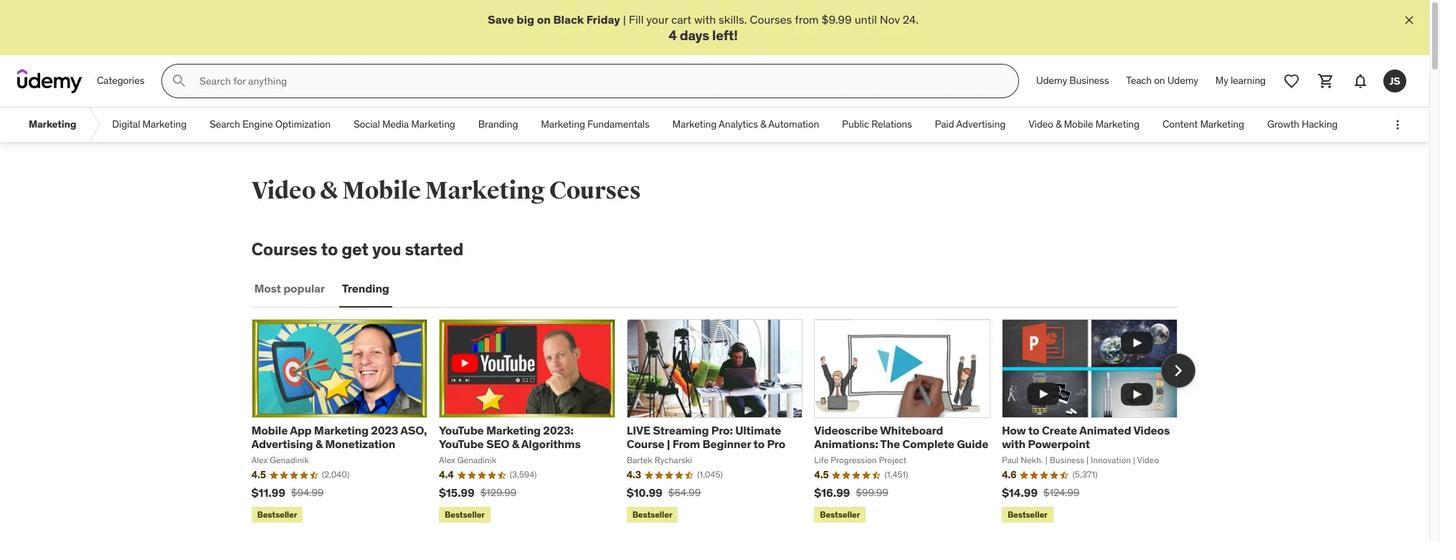 Task type: vqa. For each thing, say whether or not it's contained in the screenshot.
xsmall icon inside the Software Development Tools link
no



Task type: locate. For each thing, give the bounding box(es) containing it.
how to create animated videos with powerpoint
[[1002, 423, 1170, 451]]

marketing left 2023:
[[486, 423, 541, 438]]

0 vertical spatial courses
[[750, 12, 792, 27]]

0 horizontal spatial udemy
[[1036, 74, 1067, 87]]

courses down marketing fundamentals 'link'
[[549, 176, 641, 206]]

courses inside save big on black friday | fill your cart with skills. courses from $9.99 until nov 24. 4 days left!
[[750, 12, 792, 27]]

animated
[[1080, 423, 1131, 438]]

1 udemy from the left
[[1036, 74, 1067, 87]]

| inside live streaming pro: ultimate course | from beginner to pro
[[667, 437, 670, 451]]

with up days
[[694, 12, 716, 27]]

with inside save big on black friday | fill your cart with skills. courses from $9.99 until nov 24. 4 days left!
[[694, 12, 716, 27]]

udemy
[[1036, 74, 1067, 87], [1168, 74, 1198, 87]]

on right teach
[[1154, 74, 1165, 87]]

0 vertical spatial with
[[694, 12, 716, 27]]

& inside mobile app marketing 2023 aso, advertising & monetization
[[315, 437, 323, 451]]

Search for anything text field
[[197, 69, 1001, 93]]

& inside video & mobile marketing link
[[1056, 118, 1062, 131]]

mobile down the udemy business link
[[1064, 118, 1093, 131]]

1 horizontal spatial with
[[1002, 437, 1026, 451]]

marketing right digital
[[142, 118, 187, 131]]

create
[[1042, 423, 1077, 438]]

0 vertical spatial advertising
[[956, 118, 1006, 131]]

categories button
[[88, 64, 153, 98]]

beginner
[[703, 437, 751, 451]]

videoscribe whiteboard animations: the complete guide link
[[814, 423, 989, 451]]

2 vertical spatial mobile
[[251, 423, 288, 438]]

0 vertical spatial on
[[537, 12, 551, 27]]

1 vertical spatial mobile
[[342, 176, 421, 206]]

carousel element
[[251, 319, 1195, 526]]

shopping cart with 0 items image
[[1318, 73, 1335, 90]]

marketing inside 'link'
[[541, 118, 585, 131]]

advertising
[[956, 118, 1006, 131], [251, 437, 313, 451]]

streaming
[[653, 423, 709, 438]]

black
[[553, 12, 584, 27]]

marketing analytics & automation link
[[661, 108, 831, 142]]

1 vertical spatial |
[[667, 437, 670, 451]]

video & mobile marketing link
[[1017, 108, 1151, 142]]

notifications image
[[1352, 73, 1369, 90]]

youtube marketing 2023: youtube seo & algorithms link
[[439, 423, 581, 451]]

mobile up you
[[342, 176, 421, 206]]

video & mobile marketing courses
[[251, 176, 641, 206]]

growth hacking link
[[1256, 108, 1349, 142]]

1 vertical spatial on
[[1154, 74, 1165, 87]]

marketing left fundamentals
[[541, 118, 585, 131]]

video down the udemy business link
[[1029, 118, 1053, 131]]

submit search image
[[171, 73, 188, 90]]

1 youtube from the top
[[439, 423, 484, 438]]

2 udemy from the left
[[1168, 74, 1198, 87]]

video & mobile marketing
[[1029, 118, 1140, 131]]

1 horizontal spatial video
[[1029, 118, 1053, 131]]

0 horizontal spatial |
[[623, 12, 626, 27]]

live streaming pro: ultimate course | from beginner to pro
[[627, 423, 786, 451]]

udemy left my
[[1168, 74, 1198, 87]]

0 vertical spatial |
[[623, 12, 626, 27]]

marketing right app
[[314, 423, 369, 438]]

mobile app marketing 2023 aso, advertising & monetization
[[251, 423, 427, 451]]

0 horizontal spatial advertising
[[251, 437, 313, 451]]

courses
[[750, 12, 792, 27], [549, 176, 641, 206], [251, 238, 317, 261]]

pro:
[[711, 423, 733, 438]]

2 horizontal spatial courses
[[750, 12, 792, 27]]

to inside "how to create animated videos with powerpoint"
[[1028, 423, 1040, 438]]

marketing
[[29, 118, 76, 131], [142, 118, 187, 131], [411, 118, 455, 131], [541, 118, 585, 131], [673, 118, 717, 131], [1096, 118, 1140, 131], [1200, 118, 1244, 131], [425, 176, 545, 206], [314, 423, 369, 438], [486, 423, 541, 438]]

video down search engine optimization link
[[251, 176, 316, 206]]

2 horizontal spatial to
[[1028, 423, 1040, 438]]

1 horizontal spatial |
[[667, 437, 670, 451]]

engine
[[242, 118, 273, 131]]

public
[[842, 118, 869, 131]]

1 vertical spatial video
[[251, 176, 316, 206]]

youtube
[[439, 423, 484, 438], [439, 437, 484, 451]]

| left fill
[[623, 12, 626, 27]]

mobile
[[1064, 118, 1093, 131], [342, 176, 421, 206], [251, 423, 288, 438]]

js
[[1390, 74, 1400, 87]]

most
[[254, 281, 281, 296]]

wishlist image
[[1283, 73, 1300, 90]]

1 vertical spatial courses
[[549, 176, 641, 206]]

0 horizontal spatial with
[[694, 12, 716, 27]]

fundamentals
[[588, 118, 650, 131]]

on inside save big on black friday | fill your cart with skills. courses from $9.99 until nov 24. 4 days left!
[[537, 12, 551, 27]]

to left get
[[321, 238, 338, 261]]

| left from
[[667, 437, 670, 451]]

content marketing link
[[1151, 108, 1256, 142]]

media
[[382, 118, 409, 131]]

categories
[[97, 74, 144, 87]]

content marketing
[[1163, 118, 1244, 131]]

0 vertical spatial mobile
[[1064, 118, 1093, 131]]

udemy left business
[[1036, 74, 1067, 87]]

with right guide
[[1002, 437, 1026, 451]]

guide
[[957, 437, 989, 451]]

courses up most popular on the left bottom of page
[[251, 238, 317, 261]]

marketing link
[[17, 108, 88, 142]]

1 horizontal spatial to
[[754, 437, 765, 451]]

automation
[[768, 118, 819, 131]]

&
[[760, 118, 766, 131], [1056, 118, 1062, 131], [320, 176, 338, 206], [315, 437, 323, 451], [512, 437, 519, 451]]

| inside save big on black friday | fill your cart with skills. courses from $9.99 until nov 24. 4 days left!
[[623, 12, 626, 27]]

growth
[[1267, 118, 1300, 131]]

teach on udemy link
[[1118, 64, 1207, 98]]

courses to get you started
[[251, 238, 464, 261]]

1 vertical spatial with
[[1002, 437, 1026, 451]]

& inside youtube marketing 2023: youtube seo & algorithms
[[512, 437, 519, 451]]

2 vertical spatial courses
[[251, 238, 317, 261]]

pro
[[767, 437, 786, 451]]

0 vertical spatial video
[[1029, 118, 1053, 131]]

to left 'pro'
[[754, 437, 765, 451]]

0 horizontal spatial courses
[[251, 238, 317, 261]]

on right big
[[537, 12, 551, 27]]

marketing right content
[[1200, 118, 1244, 131]]

& right "seo"
[[512, 437, 519, 451]]

1 horizontal spatial udemy
[[1168, 74, 1198, 87]]

analytics
[[719, 118, 758, 131]]

save big on black friday | fill your cart with skills. courses from $9.99 until nov 24. 4 days left!
[[488, 12, 919, 44]]

marketing fundamentals link
[[530, 108, 661, 142]]

with
[[694, 12, 716, 27], [1002, 437, 1026, 451]]

animations:
[[814, 437, 878, 451]]

marketing inside mobile app marketing 2023 aso, advertising & monetization
[[314, 423, 369, 438]]

& up courses to get you started
[[320, 176, 338, 206]]

2 horizontal spatial mobile
[[1064, 118, 1093, 131]]

| for save big on black friday | fill your cart with skills. courses from $9.99 until nov 24. 4 days left!
[[623, 12, 626, 27]]

nov
[[880, 12, 900, 27]]

1 vertical spatial advertising
[[251, 437, 313, 451]]

cart
[[671, 12, 692, 27]]

to
[[321, 238, 338, 261], [1028, 423, 1040, 438], [754, 437, 765, 451]]

& right 'analytics'
[[760, 118, 766, 131]]

0 horizontal spatial on
[[537, 12, 551, 27]]

0 horizontal spatial to
[[321, 238, 338, 261]]

to right how
[[1028, 423, 1040, 438]]

popular
[[283, 281, 325, 296]]

0 horizontal spatial mobile
[[251, 423, 288, 438]]

to inside live streaming pro: ultimate course | from beginner to pro
[[754, 437, 765, 451]]

my learning link
[[1207, 64, 1275, 98]]

courses left from
[[750, 12, 792, 27]]

1 horizontal spatial mobile
[[342, 176, 421, 206]]

1 horizontal spatial on
[[1154, 74, 1165, 87]]

marketing left "arrow pointing to subcategory menu links" "image"
[[29, 118, 76, 131]]

ultimate
[[735, 423, 781, 438]]

advertising inside mobile app marketing 2023 aso, advertising & monetization
[[251, 437, 313, 451]]

0 horizontal spatial video
[[251, 176, 316, 206]]

& right app
[[315, 437, 323, 451]]

& down the udemy business link
[[1056, 118, 1062, 131]]

1 horizontal spatial advertising
[[956, 118, 1006, 131]]

mobile left app
[[251, 423, 288, 438]]



Task type: describe. For each thing, give the bounding box(es) containing it.
your
[[647, 12, 669, 27]]

marketing down the branding link
[[425, 176, 545, 206]]

fill
[[629, 12, 644, 27]]

app
[[290, 423, 312, 438]]

social media marketing link
[[342, 108, 467, 142]]

aso,
[[400, 423, 427, 438]]

2 youtube from the top
[[439, 437, 484, 451]]

relations
[[871, 118, 912, 131]]

24.
[[903, 12, 919, 27]]

videoscribe
[[814, 423, 878, 438]]

marketing left 'analytics'
[[673, 118, 717, 131]]

digital
[[112, 118, 140, 131]]

search engine optimization link
[[198, 108, 342, 142]]

monetization
[[325, 437, 395, 451]]

business
[[1070, 74, 1109, 87]]

the
[[880, 437, 900, 451]]

1 horizontal spatial courses
[[549, 176, 641, 206]]

to for get
[[321, 238, 338, 261]]

search
[[210, 118, 240, 131]]

video for video & mobile marketing
[[1029, 118, 1053, 131]]

from
[[673, 437, 700, 451]]

social
[[354, 118, 380, 131]]

digital marketing link
[[101, 108, 198, 142]]

my learning
[[1216, 74, 1266, 87]]

mobile for video & mobile marketing courses
[[342, 176, 421, 206]]

udemy business
[[1036, 74, 1109, 87]]

udemy image
[[17, 69, 82, 93]]

complete
[[902, 437, 955, 451]]

my
[[1216, 74, 1229, 87]]

seo
[[486, 437, 510, 451]]

branding
[[478, 118, 518, 131]]

js link
[[1378, 64, 1412, 98]]

from
[[795, 12, 819, 27]]

video for video & mobile marketing courses
[[251, 176, 316, 206]]

algorithms
[[521, 437, 581, 451]]

until
[[855, 12, 877, 27]]

udemy business link
[[1028, 64, 1118, 98]]

youtube marketing 2023: youtube seo & algorithms
[[439, 423, 581, 451]]

get
[[342, 238, 369, 261]]

public relations link
[[831, 108, 924, 142]]

| for live streaming pro: ultimate course | from beginner to pro
[[667, 437, 670, 451]]

mobile inside mobile app marketing 2023 aso, advertising & monetization
[[251, 423, 288, 438]]

to for create
[[1028, 423, 1040, 438]]

paid advertising
[[935, 118, 1006, 131]]

hacking
[[1302, 118, 1338, 131]]

most popular
[[254, 281, 325, 296]]

optimization
[[275, 118, 331, 131]]

content
[[1163, 118, 1198, 131]]

mobile app marketing 2023 aso, advertising & monetization link
[[251, 423, 427, 451]]

big
[[517, 12, 534, 27]]

course
[[627, 437, 664, 451]]

trending
[[342, 281, 389, 296]]

how
[[1002, 423, 1026, 438]]

teach
[[1126, 74, 1152, 87]]

mobile for video & mobile marketing
[[1064, 118, 1093, 131]]

marketing down teach
[[1096, 118, 1140, 131]]

skills.
[[719, 12, 747, 27]]

videos
[[1134, 423, 1170, 438]]

marketing right media
[[411, 118, 455, 131]]

branding link
[[467, 108, 530, 142]]

marketing analytics & automation
[[673, 118, 819, 131]]

close image
[[1402, 13, 1417, 27]]

$9.99
[[822, 12, 852, 27]]

learning
[[1231, 74, 1266, 87]]

next image
[[1167, 359, 1190, 382]]

more subcategory menu links image
[[1391, 118, 1405, 132]]

marketing fundamentals
[[541, 118, 650, 131]]

live
[[627, 423, 651, 438]]

with inside "how to create animated videos with powerpoint"
[[1002, 437, 1026, 451]]

you
[[372, 238, 401, 261]]

friday
[[586, 12, 620, 27]]

whiteboard
[[880, 423, 943, 438]]

started
[[405, 238, 464, 261]]

paid advertising link
[[924, 108, 1017, 142]]

save
[[488, 12, 514, 27]]

live streaming pro: ultimate course | from beginner to pro link
[[627, 423, 786, 451]]

public relations
[[842, 118, 912, 131]]

arrow pointing to subcategory menu links image
[[88, 108, 101, 142]]

paid
[[935, 118, 954, 131]]

days
[[680, 27, 709, 44]]

search engine optimization
[[210, 118, 331, 131]]

4
[[669, 27, 677, 44]]

videoscribe whiteboard animations: the complete guide
[[814, 423, 989, 451]]

how to create animated videos with powerpoint link
[[1002, 423, 1170, 451]]

powerpoint
[[1028, 437, 1090, 451]]

marketing inside youtube marketing 2023: youtube seo & algorithms
[[486, 423, 541, 438]]

2023:
[[543, 423, 574, 438]]

digital marketing
[[112, 118, 187, 131]]

trending button
[[339, 272, 392, 306]]

left!
[[712, 27, 738, 44]]

& inside marketing analytics & automation link
[[760, 118, 766, 131]]



